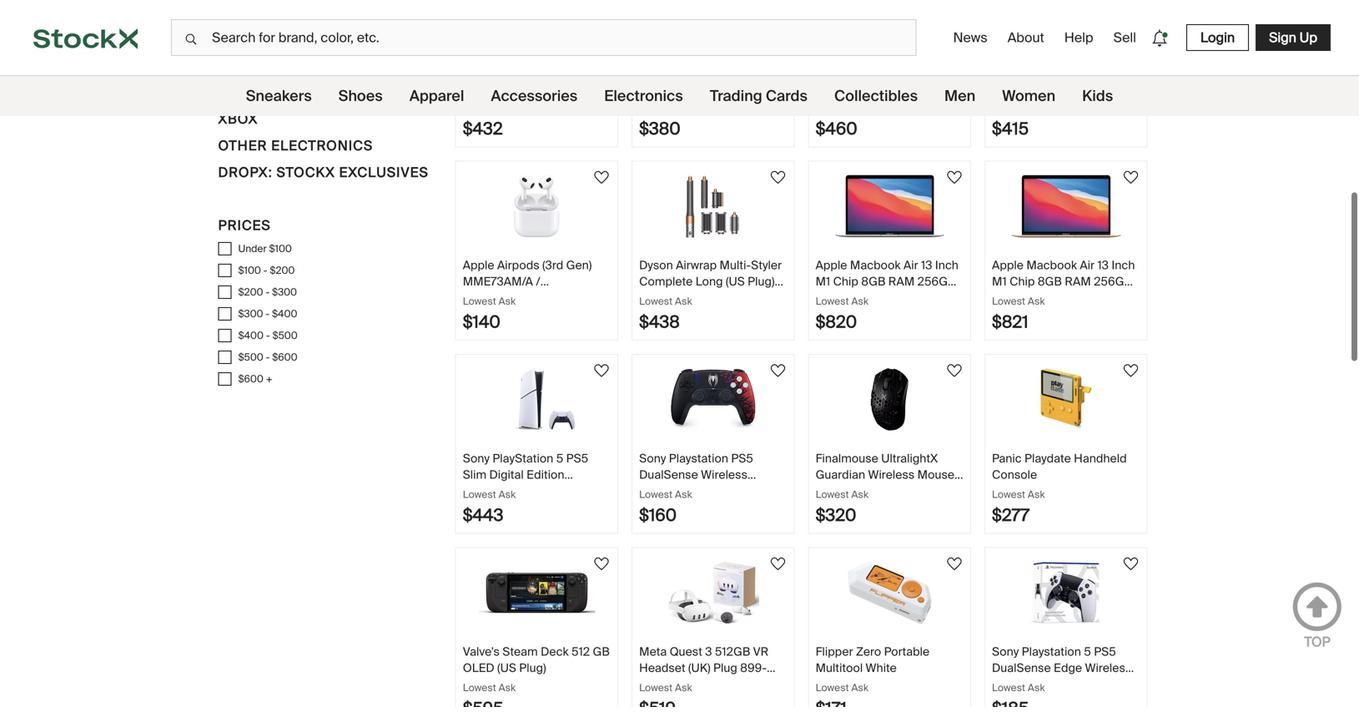 Task type: describe. For each thing, give the bounding box(es) containing it.
other electronics
[[218, 137, 373, 154]]

prices
[[218, 217, 271, 234]]

1 vertical spatial $600
[[238, 372, 264, 385]]

follow image for apple macbook air 13 inch m1 chip 8gb ram 256gb ssd mac os ‎mgn93ll/a silver
[[945, 167, 965, 187]]

- for $100
[[264, 264, 268, 277]]

512gb
[[715, 644, 751, 659]]

lowest inside lowest ask $820
[[816, 295, 849, 308]]

apparel
[[410, 86, 464, 106]]

apple macbook air 13 inch m1 chip 8gb ram 256gb ssd mac os ‎mgn93ll/a silver image
[[832, 175, 949, 237]]

login
[[1201, 29, 1235, 46]]

deck for valve's steam deck 512 gb oled (us plug)
[[541, 644, 569, 659]]

nintendo
[[218, 3, 295, 21]]

00024
[[666, 96, 703, 112]]

13 for $821
[[1098, 258, 1109, 273]]

ps5 for edition
[[567, 451, 589, 466]]

‎mgnd3ll/a
[[1065, 290, 1134, 305]]

0 horizontal spatial xbox
[[218, 110, 258, 128]]

mme73am/a
[[463, 274, 533, 289]]

wireless inside finalmouse ultralightx guardian wireless mouse 121 x 57mm black/gold
[[869, 467, 915, 482]]

meta quest 3 512gb vr headset (uk) plug 899- 00585-01
[[640, 644, 769, 692]]

$432
[[463, 118, 503, 139]]

5 for wireless
[[1085, 644, 1092, 659]]

1 vertical spatial $300
[[238, 307, 263, 320]]

women link
[[1003, 76, 1056, 116]]

- for $200
[[266, 285, 270, 298]]

air for $820
[[904, 258, 919, 273]]

microsoft xbox series x (us plug) rrt-00001 / rrt-00024 black image
[[655, 0, 772, 44]]

nvidia button
[[218, 28, 268, 55]]

gen)
[[566, 258, 592, 273]]

5 for edition
[[557, 451, 564, 466]]

lowest ask $140
[[463, 295, 516, 333]]

lowest inside lowest ask $432
[[463, 101, 496, 114]]

help
[[1065, 29, 1094, 46]]

lowest ask for valve's steam deck 512 gb oled (us plug)
[[463, 681, 516, 694]]

0 horizontal spatial rrt-
[[640, 96, 666, 112]]

electronics inside product category switcher "element"
[[605, 86, 683, 106]]

(us inside dyson airwrap multi-styler complete long (us plug) 400714-01 nickel/copper
[[726, 274, 745, 289]]

kids link
[[1083, 76, 1114, 116]]

$320
[[816, 505, 857, 526]]

sony playstation 5 ps5 slim digital edition console (us plug)
[[463, 451, 589, 498]]

valve steam deck button
[[218, 82, 359, 109]]

exclusives
[[339, 164, 429, 181]]

1 vertical spatial $200
[[238, 285, 263, 298]]

400714-
[[640, 290, 685, 305]]

dyson airwrap multi-styler complete long (us plug) 400714-01 nickel/copper
[[640, 258, 782, 305]]

899-
[[741, 660, 767, 676]]

$820
[[816, 311, 857, 333]]

ask inside lowest ask $380
[[675, 101, 692, 114]]

trading cards link
[[710, 76, 808, 116]]

steam for valve
[[266, 83, 315, 101]]

os for $821
[[1046, 290, 1062, 305]]

x inside finalmouse ultralightx guardian wireless mouse 121 x 57mm black/gold
[[835, 483, 841, 498]]

stockx logo image
[[33, 28, 138, 49]]

0 horizontal spatial $400
[[238, 329, 264, 342]]

lowest down oled
[[463, 681, 496, 694]]

ask inside lowest ask $432
[[499, 101, 516, 114]]

lowest inside 'lowest ask $160'
[[640, 488, 673, 501]]

ask inside lowest ask $821
[[1028, 295, 1045, 308]]

flipper zero portable multitool white
[[816, 644, 930, 676]]

$200 - $300
[[238, 285, 297, 298]]

cards
[[766, 86, 808, 106]]

chip for $821
[[1010, 274, 1035, 289]]

sony for slim
[[463, 451, 490, 466]]

ask inside the panic playdate handheld console lowest ask $277
[[1028, 488, 1045, 501]]

zero
[[856, 644, 882, 659]]

dualsense
[[993, 660, 1052, 676]]

00001
[[718, 80, 753, 96]]

portable
[[885, 644, 930, 659]]

lowest down multitool
[[816, 681, 849, 694]]

ask inside lowest ask $820
[[852, 295, 869, 308]]

xbox inside microsoft xbox series x (us plug) rrt-00001 / rrt-00024 black
[[694, 64, 722, 80]]

valve
[[218, 83, 262, 101]]

sneakers
[[246, 86, 312, 106]]

$438
[[640, 311, 680, 333]]

oled
[[463, 660, 495, 676]]

valve's steam deck 512 gb oled (us plug)
[[463, 644, 610, 676]]

lowest ask $432
[[463, 101, 516, 139]]

kids
[[1083, 86, 1114, 106]]

apple macbook air 13 inch m1 chip 8gb ram 256gb ssd mac os ‎mgnd3ll/a gold
[[993, 258, 1136, 321]]

256gb for $820
[[918, 274, 956, 289]]

about
[[1008, 29, 1045, 46]]

other
[[218, 137, 267, 154]]

plug) inside dyson airwrap multi-styler complete long (us plug) 400714-01 nickel/copper
[[748, 274, 775, 289]]

help link
[[1058, 22, 1101, 53]]

airwrap
[[676, 258, 717, 273]]

m1 for $820
[[816, 274, 831, 289]]

lowest ask $821
[[993, 295, 1045, 333]]

1 horizontal spatial $400
[[272, 307, 298, 320]]

1 horizontal spatial rrt-
[[691, 80, 718, 96]]

sneakers link
[[246, 76, 312, 116]]

lowest ask for meta quest 3 512gb vr headset (uk) plug 899- 00585-01
[[640, 681, 692, 694]]

login button
[[1187, 24, 1250, 51]]

playdate
[[1025, 451, 1072, 466]]

shoes
[[339, 86, 383, 106]]

flipper
[[816, 644, 854, 659]]

panic playdate handheld console image
[[1008, 368, 1125, 431]]

(us inside valve's steam deck 512 gb oled (us plug)
[[498, 660, 517, 676]]

apple macbook air 13 inch m1 chip 8gb ram 256gb ssd mac os ‎mgnd3ll/a gold image
[[1008, 175, 1125, 237]]

complete
[[640, 274, 693, 289]]

beats
[[993, 64, 1024, 80]]

sell
[[1114, 29, 1137, 46]]

meta quest 3 128gb vr headset, (us) plug image
[[832, 0, 949, 44]]

gb
[[593, 644, 610, 659]]

ram for $821
[[1065, 274, 1092, 289]]

3 for 01
[[706, 644, 712, 659]]

top
[[1305, 633, 1331, 651]]

panic playdate handheld console lowest ask $277
[[993, 451, 1127, 526]]

digital
[[490, 467, 524, 482]]

121
[[816, 483, 832, 498]]

headset,
[[816, 80, 865, 96]]

1 horizontal spatial $200
[[270, 264, 295, 277]]

sign up button
[[1256, 24, 1331, 51]]

follow image for $140
[[592, 167, 612, 187]]

128gb
[[892, 64, 927, 80]]

lowest ask $438
[[640, 295, 692, 333]]

$100 - $200
[[238, 264, 295, 277]]

plug for $460
[[893, 80, 917, 96]]

apparel link
[[410, 76, 464, 116]]

accessories link
[[491, 76, 578, 116]]

8gb for $821
[[1038, 274, 1063, 289]]

follow image for dyson airwrap multi-styler complete long (us plug) 400714-01 nickel/copper
[[768, 167, 789, 187]]

(us)
[[868, 80, 890, 96]]

styler
[[751, 258, 782, 273]]

valve's
[[463, 644, 500, 659]]

ask inside lowest ask $443
[[499, 488, 516, 501]]

lowest inside lowest ask $380
[[640, 101, 673, 114]]

men link
[[945, 76, 976, 116]]

/ inside apple airpods (3rd gen) mme73am/a / mpny3am/a white
[[536, 274, 541, 289]]

lowest inside meta quest 3 128gb vr headset, (us) plug lowest ask $460
[[816, 101, 849, 114]]

sell link
[[1107, 22, 1144, 53]]

- for $500
[[266, 351, 270, 364]]

ask down (uk)
[[675, 681, 692, 694]]

black
[[706, 96, 736, 112]]

ssd for $821
[[993, 290, 1016, 305]]

ask inside lowest ask $320
[[852, 488, 869, 501]]

lowest ask $380
[[640, 101, 692, 139]]

apple for $820
[[816, 258, 848, 273]]

follow image for $443
[[592, 361, 612, 381]]

os for $820
[[869, 290, 886, 305]]

0 horizontal spatial $500
[[238, 351, 264, 364]]

flipper zero portable multitool white image
[[832, 561, 949, 624]]

lowest ask $443
[[463, 488, 516, 526]]

console inside sony playstation 5 ps5 slim digital edition console (us plug)
[[463, 483, 508, 498]]

multi-
[[720, 258, 751, 273]]

plug for 01
[[714, 660, 738, 676]]

lowest inside the panic playdate handheld console lowest ask $277
[[993, 488, 1026, 501]]

pro
[[1113, 64, 1131, 80]]

$277
[[993, 505, 1030, 526]]

(uk)
[[689, 660, 711, 676]]

mpny3am/a
[[463, 290, 533, 305]]

playstation inside sony playstation 5 ps5 dualsense edge wireless controller
[[1022, 644, 1082, 659]]

x
[[762, 64, 770, 80]]

gold
[[993, 306, 1018, 321]]

sony playstation 5 ps5 dualsense edge wireless controller image
[[1008, 561, 1125, 624]]

lowest down dualsense
[[993, 681, 1026, 694]]

back to top image
[[1293, 582, 1343, 632]]

meta for $460
[[816, 64, 844, 80]]

ps5 for wireless
[[1095, 644, 1117, 659]]

mac for $821
[[1019, 290, 1043, 305]]

1 horizontal spatial $100
[[269, 242, 292, 255]]



Task type: locate. For each thing, give the bounding box(es) containing it.
1 vertical spatial 5
[[1085, 644, 1092, 659]]

0 horizontal spatial white
[[536, 290, 567, 305]]

studio
[[1075, 64, 1110, 80]]

air up the "‎mgn93ll/a"
[[904, 258, 919, 273]]

sign
[[1270, 29, 1297, 46]]

finalmouse ultralightx guardian wireless mouse 121 x 57mm black/gold
[[816, 451, 955, 498]]

- down $400 - $500
[[266, 351, 270, 364]]

ssd for $820
[[816, 290, 840, 305]]

0 vertical spatial vr
[[930, 64, 946, 80]]

0 horizontal spatial 5
[[557, 451, 564, 466]]

$100
[[269, 242, 292, 255], [238, 264, 261, 277]]

lowest up $432
[[463, 101, 496, 114]]

sony up the slim
[[463, 451, 490, 466]]

controller
[[993, 676, 1047, 692]]

ram for $820
[[889, 274, 915, 289]]

collectibles link
[[835, 76, 918, 116]]

3 lowest ask from the left
[[816, 681, 869, 694]]

$821
[[993, 311, 1029, 333]]

trading
[[710, 86, 763, 106]]

lowest ask for flipper zero portable multitool white
[[816, 681, 869, 694]]

ask inside beats x stussy studio pro headphones lowest ask $415
[[1028, 101, 1045, 114]]

0 horizontal spatial ssd
[[816, 290, 840, 305]]

sony for dualsense
[[993, 644, 1019, 659]]

vr
[[930, 64, 946, 80], [754, 644, 769, 659]]

1 horizontal spatial x
[[1027, 64, 1033, 80]]

dropx: stockx exclusives button
[[218, 162, 429, 189]]

dyson airwrap multi-styler complete long (us plug) 400714-01 nickel/copper image
[[655, 175, 772, 237]]

0 horizontal spatial air
[[904, 258, 919, 273]]

macbook inside apple macbook air 13 inch m1 chip 8gb ram 256gb ssd mac os ‎mgn93ll/a silver
[[851, 258, 901, 273]]

console
[[993, 467, 1038, 482], [463, 483, 508, 498]]

ask up $160
[[675, 488, 692, 501]]

quest inside meta quest 3 512gb vr headset (uk) plug 899- 00585-01
[[670, 644, 703, 659]]

meta up headset,
[[816, 64, 844, 80]]

$200
[[270, 264, 295, 277], [238, 285, 263, 298]]

ask inside 'lowest ask $160'
[[675, 488, 692, 501]]

apple up gold at the right top
[[993, 258, 1024, 273]]

follow image
[[768, 167, 789, 187], [945, 167, 965, 187], [1121, 167, 1142, 187], [945, 361, 965, 381], [592, 554, 612, 574], [768, 554, 789, 574], [1121, 554, 1142, 574]]

m1 up silver
[[816, 274, 831, 289]]

deck inside valve's steam deck 512 gb oled (us plug)
[[541, 644, 569, 659]]

ps5 right playstation
[[567, 451, 589, 466]]

inch for $821
[[1112, 258, 1136, 273]]

256gb inside apple macbook air 13 inch m1 chip 8gb ram 256gb ssd mac os ‎mgn93ll/a silver
[[918, 274, 956, 289]]

ram up ‎mgnd3ll/a
[[1065, 274, 1092, 289]]

guardian
[[816, 467, 866, 482]]

1 horizontal spatial mac
[[1019, 290, 1043, 305]]

01 inside meta quest 3 512gb vr headset (uk) plug 899- 00585-01
[[682, 676, 694, 692]]

0 horizontal spatial sony
[[463, 451, 490, 466]]

1 chip from the left
[[834, 274, 859, 289]]

0 horizontal spatial mac
[[843, 290, 866, 305]]

5 down sony playstation 5 ps5 dualsense edge wireless controller image on the bottom right of the page
[[1085, 644, 1092, 659]]

apple inside apple airpods (3rd gen) mme73am/a / mpny3am/a white
[[463, 258, 495, 273]]

plug) inside microsoft xbox series x (us plug) rrt-00001 / rrt-00024 black
[[661, 80, 688, 96]]

- up the '$300 - $400'
[[266, 285, 270, 298]]

playstation
[[493, 451, 554, 466]]

(us down digital
[[511, 483, 530, 498]]

01 down long on the right top
[[685, 290, 697, 305]]

0 horizontal spatial apple
[[463, 258, 495, 273]]

$300 - $400
[[238, 307, 298, 320]]

2 macbook from the left
[[1027, 258, 1078, 273]]

0 horizontal spatial $200
[[238, 285, 263, 298]]

1 vertical spatial $100
[[238, 264, 261, 277]]

$400 - $500
[[238, 329, 298, 342]]

0 vertical spatial /
[[756, 80, 760, 96]]

2 lowest ask from the left
[[640, 681, 692, 694]]

1 vertical spatial quest
[[670, 644, 703, 659]]

wireless inside sony playstation 5 ps5 dualsense edge wireless controller
[[1086, 660, 1132, 676]]

1 ram from the left
[[889, 274, 915, 289]]

air inside apple macbook air 13 inch m1 chip 8gb ram 256gb ssd mac os ‎mgnd3ll/a gold
[[1080, 258, 1095, 273]]

01 down (uk)
[[682, 676, 694, 692]]

playstation up sneakers
[[218, 57, 314, 74]]

chip inside apple macbook air 13 inch m1 chip 8gb ram 256gb ssd mac os ‎mgn93ll/a silver
[[834, 274, 859, 289]]

os right lowest ask $821
[[1046, 290, 1062, 305]]

collectibles
[[835, 86, 918, 106]]

meta
[[816, 64, 844, 80], [640, 644, 667, 659]]

vr inside meta quest 3 128gb vr headset, (us) plug lowest ask $460
[[930, 64, 946, 80]]

0 horizontal spatial 8gb
[[862, 274, 886, 289]]

$100 up the $100 - $200
[[269, 242, 292, 255]]

mac for $820
[[843, 290, 866, 305]]

$415
[[993, 118, 1029, 139]]

m1 inside apple macbook air 13 inch m1 chip 8gb ram 256gb ssd mac os ‎mgn93ll/a silver
[[816, 274, 831, 289]]

lowest up $140
[[463, 295, 496, 308]]

mac up silver
[[843, 290, 866, 305]]

quest for $460
[[847, 64, 879, 80]]

plug inside meta quest 3 512gb vr headset (uk) plug 899- 00585-01
[[714, 660, 738, 676]]

$500 - $600
[[238, 351, 298, 364]]

1 horizontal spatial $600
[[272, 351, 298, 364]]

1 horizontal spatial os
[[1046, 290, 1062, 305]]

lowest inside beats x stussy studio pro headphones lowest ask $415
[[993, 101, 1026, 114]]

2 ssd from the left
[[993, 290, 1016, 305]]

1 air from the left
[[904, 258, 919, 273]]

1 vertical spatial electronics
[[271, 137, 373, 154]]

lowest up $438
[[640, 295, 673, 308]]

ask down guardian
[[852, 488, 869, 501]]

steam down playstation button
[[266, 83, 315, 101]]

0 horizontal spatial 256gb
[[918, 274, 956, 289]]

ask up the $380
[[675, 101, 692, 114]]

0 vertical spatial deck
[[319, 83, 359, 101]]

-
[[264, 264, 268, 277], [266, 285, 270, 298], [266, 307, 270, 320], [266, 329, 270, 342], [266, 351, 270, 364]]

512
[[572, 644, 590, 659]]

ram
[[889, 274, 915, 289], [1065, 274, 1092, 289]]

57mm
[[843, 483, 878, 498]]

0 vertical spatial x
[[1027, 64, 1033, 80]]

1 horizontal spatial 3
[[882, 64, 889, 80]]

1 vertical spatial meta
[[640, 644, 667, 659]]

$100 down under
[[238, 264, 261, 277]]

sony playstation 5 ps5 slim digital edition console (us plug) image
[[479, 368, 596, 431]]

deck left 512
[[541, 644, 569, 659]]

lowest up $320
[[816, 488, 849, 501]]

lowest up $821 on the top of the page
[[993, 295, 1026, 308]]

quest up the (us)
[[847, 64, 879, 80]]

0 vertical spatial $500
[[272, 329, 298, 342]]

3 apple from the left
[[993, 258, 1024, 273]]

$600
[[272, 351, 298, 364], [238, 372, 264, 385]]

1 horizontal spatial wireless
[[1086, 660, 1132, 676]]

chip inside apple macbook air 13 inch m1 chip 8gb ram 256gb ssd mac os ‎mgnd3ll/a gold
[[1010, 274, 1035, 289]]

0 horizontal spatial plug
[[714, 660, 738, 676]]

white inside apple airpods (3rd gen) mme73am/a / mpny3am/a white
[[536, 290, 567, 305]]

inch for $820
[[936, 258, 959, 273]]

rrt- up the $380
[[640, 96, 666, 112]]

meta quest 3 512gb vr headset (uk) plug 899-00585-01 image
[[655, 561, 772, 624]]

wireless down ultralightx
[[869, 467, 915, 482]]

$500 up $600 +
[[238, 351, 264, 364]]

deck for valve steam deck
[[319, 83, 359, 101]]

lowest down the slim
[[463, 488, 496, 501]]

1 vertical spatial 3
[[706, 644, 712, 659]]

apple up silver
[[816, 258, 848, 273]]

ask inside lowest ask $438
[[675, 295, 692, 308]]

(3rd
[[543, 258, 564, 273]]

1 horizontal spatial inch
[[1112, 258, 1136, 273]]

headphones
[[993, 80, 1063, 96]]

8gb inside apple macbook air 13 inch m1 chip 8gb ram 256gb ssd mac os ‎mgnd3ll/a gold
[[1038, 274, 1063, 289]]

0 vertical spatial playstation
[[218, 57, 314, 74]]

wireless right "edge"
[[1086, 660, 1132, 676]]

white down (3rd
[[536, 290, 567, 305]]

quest inside meta quest 3 128gb vr headset, (us) plug lowest ask $460
[[847, 64, 879, 80]]

0 horizontal spatial vr
[[754, 644, 769, 659]]

sony playstation ps5 dualsense wireless controller marvel spider-man 2 1000039156 / cfi-zct1gz2 image
[[655, 368, 772, 431]]

256gb for $821
[[1094, 274, 1133, 289]]

8gb up lowest ask $820
[[862, 274, 886, 289]]

0 horizontal spatial $600
[[238, 372, 264, 385]]

3 inside meta quest 3 512gb vr headset (uk) plug 899- 00585-01
[[706, 644, 712, 659]]

lowest ask $320
[[816, 488, 869, 526]]

slim
[[463, 467, 487, 482]]

+
[[266, 372, 273, 385]]

3 inside meta quest 3 128gb vr headset, (us) plug lowest ask $460
[[882, 64, 889, 80]]

ask down dualsense
[[1028, 681, 1045, 694]]

- down $200 - $300
[[266, 307, 270, 320]]

1 horizontal spatial 8gb
[[1038, 274, 1063, 289]]

ssd inside apple macbook air 13 inch m1 chip 8gb ram 256gb ssd mac os ‎mgn93ll/a silver
[[816, 290, 840, 305]]

ask inside meta quest 3 128gb vr headset, (us) plug lowest ask $460
[[852, 101, 869, 114]]

about link
[[1001, 22, 1052, 53]]

3 for $460
[[882, 64, 889, 80]]

ask up $277
[[1028, 488, 1045, 501]]

notification unread icon image
[[1149, 26, 1172, 50]]

product category switcher element
[[0, 76, 1360, 116]]

1 horizontal spatial ssd
[[993, 290, 1016, 305]]

console down the slim
[[463, 483, 508, 498]]

1 os from the left
[[869, 290, 886, 305]]

$500 up $500 - $600
[[272, 329, 298, 342]]

lowest inside lowest ask $443
[[463, 488, 496, 501]]

apple inside apple macbook air 13 inch m1 chip 8gb ram 256gb ssd mac os ‎mgnd3ll/a gold
[[993, 258, 1024, 273]]

stockx
[[277, 164, 335, 181]]

macbook for $820
[[851, 258, 901, 273]]

air inside apple macbook air 13 inch m1 chip 8gb ram 256gb ssd mac os ‎mgn93ll/a silver
[[904, 258, 919, 273]]

apple up mme73am/a
[[463, 258, 495, 273]]

2 13 from the left
[[1098, 258, 1109, 273]]

1 horizontal spatial steam
[[503, 644, 538, 659]]

trading cards
[[710, 86, 808, 106]]

0 vertical spatial ps5
[[567, 451, 589, 466]]

vr inside meta quest 3 512gb vr headset (uk) plug 899- 00585-01
[[754, 644, 769, 659]]

0 horizontal spatial $100
[[238, 264, 261, 277]]

Search... search field
[[171, 19, 917, 56]]

1 horizontal spatial playstation
[[1022, 644, 1082, 659]]

xbox down valve at the top left
[[218, 110, 258, 128]]

white inside flipper zero portable multitool white
[[866, 660, 897, 676]]

ask down valve's steam deck 512 gb oled (us plug) on the bottom of page
[[499, 681, 516, 694]]

0 vertical spatial white
[[536, 290, 567, 305]]

steam inside valve's steam deck 512 gb oled (us plug)
[[503, 644, 538, 659]]

- down under $100
[[264, 264, 268, 277]]

multitool
[[816, 660, 863, 676]]

lowest inside lowest ask $140
[[463, 295, 496, 308]]

nickel/copper
[[700, 290, 779, 305]]

- for $300
[[266, 307, 270, 320]]

/ inside microsoft xbox series x (us plug) rrt-00001 / rrt-00024 black
[[756, 80, 760, 96]]

1 horizontal spatial apple
[[816, 258, 848, 273]]

ultralightx
[[882, 451, 939, 466]]

0 vertical spatial xbox
[[694, 64, 722, 80]]

‎mgn93ll/a
[[889, 290, 956, 305]]

(us inside microsoft xbox series x (us plug) rrt-00001 / rrt-00024 black
[[640, 80, 659, 96]]

plug) right oled
[[519, 660, 546, 676]]

electronics inside other electronics button
[[271, 137, 373, 154]]

edge
[[1054, 660, 1083, 676]]

ask inside lowest ask $140
[[499, 295, 516, 308]]

1 apple from the left
[[463, 258, 495, 273]]

1 vertical spatial /
[[536, 274, 541, 289]]

chip
[[834, 274, 859, 289], [1010, 274, 1035, 289]]

1 vertical spatial x
[[835, 483, 841, 498]]

ssd inside apple macbook air 13 inch m1 chip 8gb ram 256gb ssd mac os ‎mgnd3ll/a gold
[[993, 290, 1016, 305]]

stussy
[[1036, 64, 1072, 80]]

2 chip from the left
[[1010, 274, 1035, 289]]

1 horizontal spatial $500
[[272, 329, 298, 342]]

1 mac from the left
[[843, 290, 866, 305]]

plug) inside valve's steam deck 512 gb oled (us plug)
[[519, 660, 546, 676]]

1 256gb from the left
[[918, 274, 956, 289]]

air for $821
[[1080, 258, 1095, 273]]

meta for 01
[[640, 644, 667, 659]]

0 horizontal spatial ps5
[[567, 451, 589, 466]]

lowest up $277
[[993, 488, 1026, 501]]

1 vertical spatial wireless
[[1086, 660, 1132, 676]]

sony ps5 playstation 5 (us plug) blu-ray edition console 3005718 white cfi-1115a/cfi-1015a/cfi-1215a image
[[479, 0, 596, 44]]

256gb
[[918, 274, 956, 289], [1094, 274, 1133, 289]]

13 inside apple macbook air 13 inch m1 chip 8gb ram 256gb ssd mac os ‎mgnd3ll/a gold
[[1098, 258, 1109, 273]]

1 lowest ask from the left
[[463, 681, 516, 694]]

1 horizontal spatial m1
[[993, 274, 1007, 289]]

- for $400
[[266, 329, 270, 342]]

1 vertical spatial vr
[[754, 644, 769, 659]]

1 macbook from the left
[[851, 258, 901, 273]]

lowest up the $380
[[640, 101, 673, 114]]

playstation up "edge"
[[1022, 644, 1082, 659]]

1 horizontal spatial white
[[866, 660, 897, 676]]

8gb for $820
[[862, 274, 886, 289]]

(us right oled
[[498, 660, 517, 676]]

ask down multitool
[[852, 681, 869, 694]]

beats x stussy studio pro headphones lowest ask $415
[[993, 64, 1131, 139]]

8gb
[[862, 274, 886, 289], [1038, 274, 1063, 289]]

1 inch from the left
[[936, 258, 959, 273]]

apple for $821
[[993, 258, 1024, 273]]

apple airpods (3rd gen) mme73am/a / mpny3am/a white
[[463, 258, 592, 305]]

1 horizontal spatial sony
[[993, 644, 1019, 659]]

meta inside meta quest 3 512gb vr headset (uk) plug 899- 00585-01
[[640, 644, 667, 659]]

x inside beats x stussy studio pro headphones lowest ask $415
[[1027, 64, 1033, 80]]

1 horizontal spatial /
[[756, 80, 760, 96]]

os inside apple macbook air 13 inch m1 chip 8gb ram 256gb ssd mac os ‎mgnd3ll/a gold
[[1046, 290, 1062, 305]]

mac inside apple macbook air 13 inch m1 chip 8gb ram 256gb ssd mac os ‎mgnd3ll/a gold
[[1019, 290, 1043, 305]]

$300 up the '$300 - $400'
[[272, 285, 297, 298]]

1 horizontal spatial $300
[[272, 285, 297, 298]]

$380
[[640, 118, 681, 139]]

2 8gb from the left
[[1038, 274, 1063, 289]]

console inside the panic playdate handheld console lowest ask $277
[[993, 467, 1038, 482]]

1 ssd from the left
[[816, 290, 840, 305]]

2 256gb from the left
[[1094, 274, 1133, 289]]

sony inside sony playstation 5 ps5 slim digital edition console (us plug)
[[463, 451, 490, 466]]

5
[[557, 451, 564, 466], [1085, 644, 1092, 659]]

plug inside meta quest 3 128gb vr headset, (us) plug lowest ask $460
[[893, 80, 917, 96]]

1 m1 from the left
[[816, 274, 831, 289]]

2 ram from the left
[[1065, 274, 1092, 289]]

1 horizontal spatial chip
[[1010, 274, 1035, 289]]

console down panic
[[993, 467, 1038, 482]]

256gb inside apple macbook air 13 inch m1 chip 8gb ram 256gb ssd mac os ‎mgnd3ll/a gold
[[1094, 274, 1133, 289]]

follow image for $160
[[768, 361, 789, 381]]

2 m1 from the left
[[993, 274, 1007, 289]]

deck inside button
[[319, 83, 359, 101]]

lowest up $415
[[993, 101, 1026, 114]]

$600 up +
[[272, 351, 298, 364]]

$160
[[640, 505, 677, 526]]

0 vertical spatial $300
[[272, 285, 297, 298]]

(us down multi- at the right top of page
[[726, 274, 745, 289]]

(us inside sony playstation 5 ps5 slim digital edition console (us plug)
[[511, 483, 530, 498]]

0 horizontal spatial os
[[869, 290, 886, 305]]

follow image
[[592, 167, 612, 187], [592, 361, 612, 381], [768, 361, 789, 381], [1121, 361, 1142, 381], [945, 554, 965, 574]]

0 vertical spatial wireless
[[869, 467, 915, 482]]

0 vertical spatial steam
[[266, 83, 315, 101]]

x right 121
[[835, 483, 841, 498]]

13 for $820
[[922, 258, 933, 273]]

mac up $821 on the top of the page
[[1019, 290, 1043, 305]]

plug down 128gb on the right top of the page
[[893, 80, 917, 96]]

$300 down $200 - $300
[[238, 307, 263, 320]]

ps5 inside sony playstation 5 ps5 slim digital edition console (us plug)
[[567, 451, 589, 466]]

electronics link
[[605, 76, 683, 116]]

plug) down edition
[[533, 483, 560, 498]]

0 horizontal spatial m1
[[816, 274, 831, 289]]

1 vertical spatial deck
[[541, 644, 569, 659]]

4 lowest ask from the left
[[993, 681, 1045, 694]]

lowest down headset
[[640, 681, 673, 694]]

sony up dualsense
[[993, 644, 1019, 659]]

0 vertical spatial console
[[993, 467, 1038, 482]]

ps5 down sony playstation 5 ps5 dualsense edge wireless controller image on the bottom right of the page
[[1095, 644, 1117, 659]]

1 horizontal spatial quest
[[847, 64, 879, 80]]

1 vertical spatial 01
[[682, 676, 694, 692]]

lowest ask down dualsense
[[993, 681, 1045, 694]]

up
[[1300, 29, 1318, 46]]

air up ‎mgnd3ll/a
[[1080, 258, 1095, 273]]

0 horizontal spatial electronics
[[271, 137, 373, 154]]

5 inside sony playstation 5 ps5 slim digital edition console (us plug)
[[557, 451, 564, 466]]

ask up $821 on the top of the page
[[1028, 295, 1045, 308]]

1 horizontal spatial xbox
[[694, 64, 722, 80]]

$443
[[463, 505, 504, 526]]

follow image for sony playstation 5 ps5 dualsense edge wireless controller
[[1121, 554, 1142, 574]]

ssd up gold at the right top
[[993, 290, 1016, 305]]

lowest up the $820
[[816, 295, 849, 308]]

$400 up $400 - $500
[[272, 307, 298, 320]]

electronics
[[605, 86, 683, 106], [271, 137, 373, 154]]

0 horizontal spatial deck
[[319, 83, 359, 101]]

8gb inside apple macbook air 13 inch m1 chip 8gb ram 256gb ssd mac os ‎mgn93ll/a silver
[[862, 274, 886, 289]]

2 horizontal spatial apple
[[993, 258, 1024, 273]]

ram inside apple macbook air 13 inch m1 chip 8gb ram 256gb ssd mac os ‎mgnd3ll/a gold
[[1065, 274, 1092, 289]]

ssd
[[816, 290, 840, 305], [993, 290, 1016, 305]]

inch up ‎mgnd3ll/a
[[1112, 258, 1136, 273]]

men
[[945, 86, 976, 106]]

1 horizontal spatial deck
[[541, 644, 569, 659]]

finalmouse ultralightx guardian wireless mouse 121 x 57mm black/gold image
[[832, 368, 949, 431]]

meta inside meta quest 3 128gb vr headset, (us) plug lowest ask $460
[[816, 64, 844, 80]]

beats x stussy studio pro headphones image
[[1008, 0, 1125, 44]]

$400
[[272, 307, 298, 320], [238, 329, 264, 342]]

os inside apple macbook air 13 inch m1 chip 8gb ram 256gb ssd mac os ‎mgn93ll/a silver
[[869, 290, 886, 305]]

0 vertical spatial 01
[[685, 290, 697, 305]]

0 horizontal spatial 3
[[706, 644, 712, 659]]

1 vertical spatial console
[[463, 483, 508, 498]]

inch inside apple macbook air 13 inch m1 chip 8gb ram 256gb ssd mac os ‎mgnd3ll/a gold
[[1112, 258, 1136, 273]]

panic
[[993, 451, 1022, 466]]

1 vertical spatial ps5
[[1095, 644, 1117, 659]]

playstation button
[[218, 55, 314, 82]]

2 mac from the left
[[1019, 290, 1043, 305]]

m1 inside apple macbook air 13 inch m1 chip 8gb ram 256gb ssd mac os ‎mgnd3ll/a gold
[[993, 274, 1007, 289]]

apple airpods (3rd gen) mme73am/a / mpny3am/a white image
[[479, 175, 596, 237]]

(us down microsoft
[[640, 80, 659, 96]]

1 vertical spatial $400
[[238, 329, 264, 342]]

steam for valve's
[[503, 644, 538, 659]]

ssd up silver
[[816, 290, 840, 305]]

apple
[[463, 258, 495, 273], [816, 258, 848, 273], [993, 258, 1024, 273]]

follow image for finalmouse ultralightx guardian wireless mouse 121 x 57mm black/gold
[[945, 361, 965, 381]]

headset
[[640, 660, 686, 676]]

lowest ask for sony playstation 5 ps5 dualsense edge wireless controller
[[993, 681, 1045, 694]]

ask down the (us)
[[852, 101, 869, 114]]

0 horizontal spatial x
[[835, 483, 841, 498]]

1 vertical spatial sony
[[993, 644, 1019, 659]]

lowest ask down oled
[[463, 681, 516, 694]]

0 vertical spatial $100
[[269, 242, 292, 255]]

x up the headphones
[[1027, 64, 1033, 80]]

ram up the "‎mgn93ll/a"
[[889, 274, 915, 289]]

1 vertical spatial $500
[[238, 351, 264, 364]]

0 vertical spatial 5
[[557, 451, 564, 466]]

valve's steam deck 512 gb oled (us plug) image
[[479, 561, 596, 624]]

lowest ask $820
[[816, 295, 869, 333]]

ask up the $820
[[852, 295, 869, 308]]

follow image for meta quest 3 512gb vr headset (uk) plug 899- 00585-01
[[768, 554, 789, 574]]

lowest ask down multitool
[[816, 681, 869, 694]]

m1 for $821
[[993, 274, 1007, 289]]

1 vertical spatial steam
[[503, 644, 538, 659]]

chip up lowest ask $821
[[1010, 274, 1035, 289]]

lowest inside lowest ask $320
[[816, 488, 849, 501]]

2 air from the left
[[1080, 258, 1095, 273]]

ram inside apple macbook air 13 inch m1 chip 8gb ram 256gb ssd mac os ‎mgn93ll/a silver
[[889, 274, 915, 289]]

dropx: stockx exclusives
[[218, 164, 429, 181]]

quest up (uk)
[[670, 644, 703, 659]]

$200 down the $100 - $200
[[238, 285, 263, 298]]

0 vertical spatial plug
[[893, 80, 917, 96]]

apple for $140
[[463, 258, 495, 273]]

0 vertical spatial $400
[[272, 307, 298, 320]]

mac inside apple macbook air 13 inch m1 chip 8gb ram 256gb ssd mac os ‎mgn93ll/a silver
[[843, 290, 866, 305]]

0 horizontal spatial console
[[463, 483, 508, 498]]

lowest inside lowest ask $438
[[640, 295, 673, 308]]

lowest up $160
[[640, 488, 673, 501]]

1 8gb from the left
[[862, 274, 886, 289]]

chip up lowest ask $820
[[834, 274, 859, 289]]

chip for $820
[[834, 274, 859, 289]]

01
[[685, 290, 697, 305], [682, 676, 694, 692]]

xbox up '00001' at the top of the page
[[694, 64, 722, 80]]

2 inch from the left
[[1112, 258, 1136, 273]]

256gb up ‎mgnd3ll/a
[[1094, 274, 1133, 289]]

quest for 01
[[670, 644, 703, 659]]

0 vertical spatial electronics
[[605, 86, 683, 106]]

0 horizontal spatial wireless
[[869, 467, 915, 482]]

plug) down microsoft
[[661, 80, 688, 96]]

3 up (uk)
[[706, 644, 712, 659]]

1 horizontal spatial ps5
[[1095, 644, 1117, 659]]

1 horizontal spatial macbook
[[1027, 258, 1078, 273]]

lowest ask down headset
[[640, 681, 692, 694]]

white down the zero
[[866, 660, 897, 676]]

1 vertical spatial playstation
[[1022, 644, 1082, 659]]

apple inside apple macbook air 13 inch m1 chip 8gb ram 256gb ssd mac os ‎mgn93ll/a silver
[[816, 258, 848, 273]]

macbook inside apple macbook air 13 inch m1 chip 8gb ram 256gb ssd mac os ‎mgnd3ll/a gold
[[1027, 258, 1078, 273]]

meta up headset
[[640, 644, 667, 659]]

follow image for valve's steam deck 512 gb oled (us plug)
[[592, 554, 612, 574]]

1 horizontal spatial plug
[[893, 80, 917, 96]]

plug
[[893, 80, 917, 96], [714, 660, 738, 676]]

edition
[[527, 467, 565, 482]]

/ down airpods
[[536, 274, 541, 289]]

macbook for $821
[[1027, 258, 1078, 273]]

lowest ask $160
[[640, 488, 692, 526]]

stockx logo link
[[0, 0, 171, 75]]

long
[[696, 274, 723, 289]]

1 horizontal spatial meta
[[816, 64, 844, 80]]

3
[[882, 64, 889, 80], [706, 644, 712, 659]]

vr for $460
[[930, 64, 946, 80]]

3 up the (us)
[[882, 64, 889, 80]]

01 inside dyson airwrap multi-styler complete long (us plug) 400714-01 nickel/copper
[[685, 290, 697, 305]]

0 vertical spatial 3
[[882, 64, 889, 80]]

lowest inside lowest ask $821
[[993, 295, 1026, 308]]

ask down digital
[[499, 488, 516, 501]]

13 inside apple macbook air 13 inch m1 chip 8gb ram 256gb ssd mac os ‎mgn93ll/a silver
[[922, 258, 933, 273]]

1 13 from the left
[[922, 258, 933, 273]]

follow image for apple macbook air 13 inch m1 chip 8gb ram 256gb ssd mac os ‎mgnd3ll/a gold
[[1121, 167, 1142, 187]]

/ right '00001' at the top of the page
[[756, 80, 760, 96]]

steam inside button
[[266, 83, 315, 101]]

sony inside sony playstation 5 ps5 dualsense edge wireless controller
[[993, 644, 1019, 659]]

1 vertical spatial plug
[[714, 660, 738, 676]]

vr for 01
[[754, 644, 769, 659]]

plug) inside sony playstation 5 ps5 slim digital edition console (us plug)
[[533, 483, 560, 498]]

0 horizontal spatial chip
[[834, 274, 859, 289]]

sony
[[463, 451, 490, 466], [993, 644, 1019, 659]]

5 inside sony playstation 5 ps5 dualsense edge wireless controller
[[1085, 644, 1092, 659]]

ps5 inside sony playstation 5 ps5 dualsense edge wireless controller
[[1095, 644, 1117, 659]]

m1 up gold at the right top
[[993, 274, 1007, 289]]

women
[[1003, 86, 1056, 106]]

00585-
[[640, 676, 682, 692]]

lowest up $460
[[816, 101, 849, 114]]

2 os from the left
[[1046, 290, 1062, 305]]

2 apple from the left
[[816, 258, 848, 273]]

inch inside apple macbook air 13 inch m1 chip 8gb ram 256gb ssd mac os ‎mgn93ll/a silver
[[936, 258, 959, 273]]



Task type: vqa. For each thing, say whether or not it's contained in the screenshot.
HEADSET, on the right top
yes



